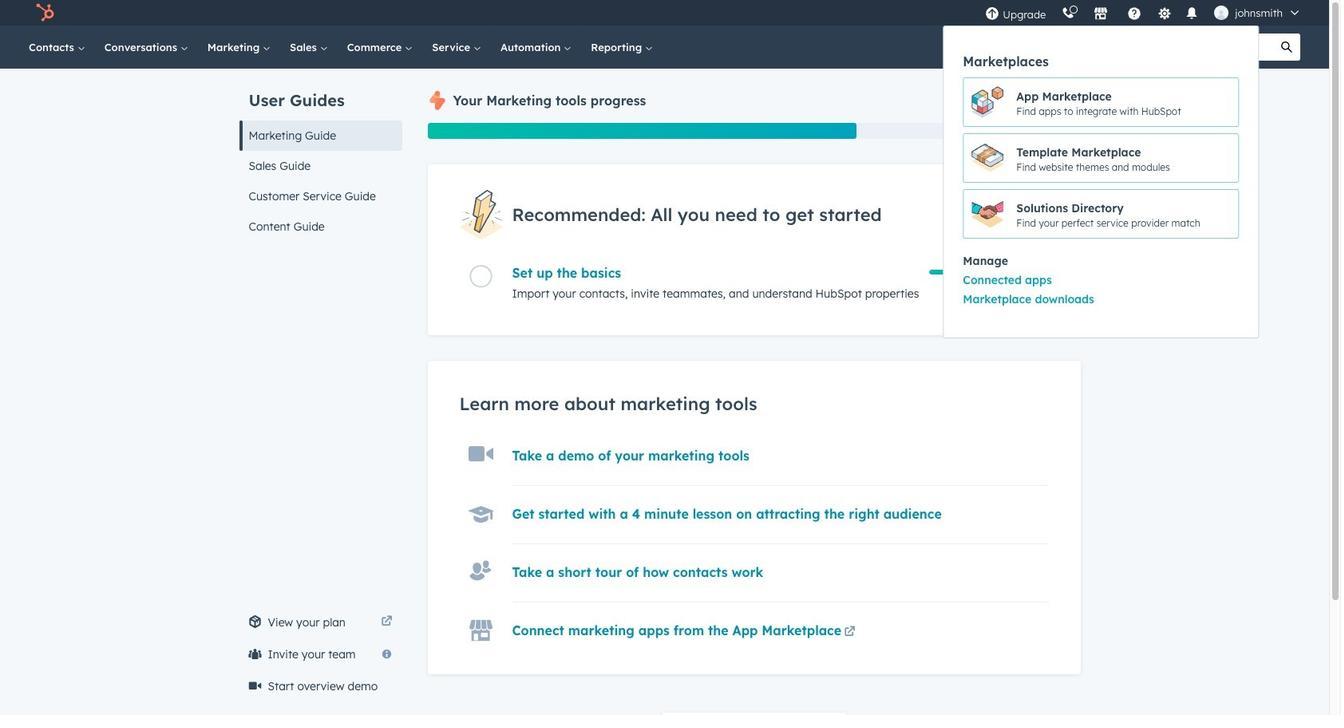 Task type: locate. For each thing, give the bounding box(es) containing it.
progress bar
[[428, 123, 857, 139]]

1 menu from the top
[[943, 0, 1311, 339]]

marketplaces image
[[1094, 7, 1109, 22]]

1 vertical spatial group
[[944, 271, 1259, 309]]

link opens in a new window image
[[381, 613, 393, 633], [381, 617, 393, 629], [845, 627, 856, 639]]

group
[[944, 77, 1259, 239], [944, 271, 1259, 309]]

Search HubSpot search field
[[1093, 34, 1274, 61]]

menu
[[943, 0, 1311, 339], [943, 26, 1260, 339]]

[object object] complete progress bar
[[929, 270, 967, 275]]

0 vertical spatial group
[[944, 77, 1259, 239]]

2 menu from the top
[[943, 26, 1260, 339]]

menu item
[[943, 0, 1260, 339], [944, 271, 1259, 290], [944, 290, 1259, 309]]



Task type: vqa. For each thing, say whether or not it's contained in the screenshot.
banner
no



Task type: describe. For each thing, give the bounding box(es) containing it.
2 group from the top
[[944, 271, 1259, 309]]

1 group from the top
[[944, 77, 1259, 239]]

user guides element
[[239, 69, 402, 242]]

john smith image
[[1215, 6, 1229, 20]]

link opens in a new window image
[[845, 624, 856, 643]]



